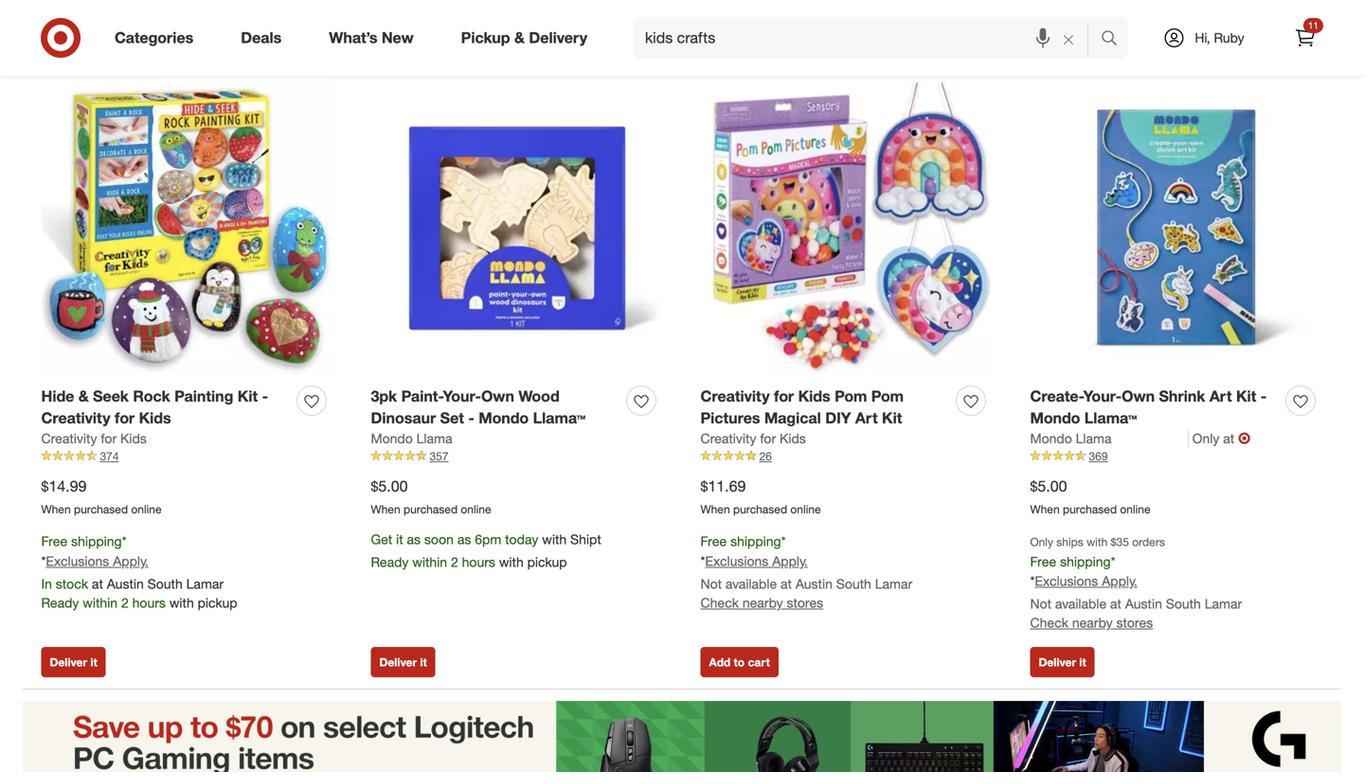 Task type: locate. For each thing, give the bounding box(es) containing it.
at right stock
[[92, 576, 103, 592]]

1 horizontal spatial $5.00
[[1031, 477, 1068, 496]]

check nearby stores button down ships at the bottom
[[1031, 614, 1153, 633]]

with inside the free shipping * * exclusions apply. in stock at  austin south lamar ready within 2 hours with pickup
[[169, 595, 194, 611]]

kit
[[238, 387, 258, 406], [1237, 387, 1257, 406], [882, 409, 903, 427]]

1 $5.00 from the left
[[371, 477, 408, 496]]

exclusions down $11.69 when purchased online
[[705, 553, 769, 570]]

kit inside creativity for kids pom pom pictures magical diy art kit
[[882, 409, 903, 427]]

1 vertical spatial ready
[[41, 595, 79, 611]]

exclusions for $11.69
[[705, 553, 769, 570]]

- right shrink
[[1261, 387, 1267, 406]]

1 horizontal spatial &
[[515, 28, 525, 47]]

apply. for $14.99
[[113, 553, 149, 570]]

$5.00 when purchased online
[[371, 477, 491, 516], [1031, 477, 1151, 516]]

for
[[774, 387, 794, 406], [115, 409, 135, 427], [101, 430, 117, 447], [760, 430, 776, 447]]

1 horizontal spatial mondo llama link
[[1031, 429, 1189, 448]]

1 when from the left
[[41, 502, 71, 516]]

& right pickup
[[515, 28, 525, 47]]

not
[[701, 576, 722, 592], [1031, 596, 1052, 612]]

it inside get it as soon as 6pm today with shipt ready within 2 hours with pickup
[[396, 531, 403, 548]]

1 vertical spatial pickup
[[198, 595, 237, 611]]

shipping down ships at the bottom
[[1061, 553, 1111, 570]]

0 horizontal spatial creativity for kids link
[[41, 429, 147, 448]]

south inside the free shipping * * exclusions apply. in stock at  austin south lamar ready within 2 hours with pickup
[[148, 576, 183, 592]]

1 vertical spatial available
[[1056, 596, 1107, 612]]

pickup
[[528, 554, 567, 571], [198, 595, 237, 611]]

$5.00 up get
[[371, 477, 408, 496]]

1 llama™ from the left
[[533, 409, 586, 427]]

own inside create-your-own shrink art kit - mondo llama™
[[1122, 387, 1155, 406]]

1 own from the left
[[481, 387, 515, 406]]

1 creativity for kids link from the left
[[41, 429, 147, 448]]

kids up magical
[[799, 387, 831, 406]]

mondo llama inside mondo llama link
[[1031, 430, 1112, 447]]

at inside only ships with $35 orders free shipping * * exclusions apply. not available at austin south lamar check nearby stores
[[1111, 596, 1122, 612]]

lamar inside only ships with $35 orders free shipping * * exclusions apply. not available at austin south lamar check nearby stores
[[1205, 596, 1243, 612]]

only inside only at ¬
[[1193, 430, 1220, 447]]

1 horizontal spatial not
[[1031, 596, 1052, 612]]

0 horizontal spatial free
[[41, 533, 68, 550]]

mondo llama up 369
[[1031, 430, 1112, 447]]

creativity for kids up 26
[[701, 430, 806, 447]]

check
[[701, 595, 739, 611], [1031, 615, 1069, 631]]

lamar inside free shipping * * exclusions apply. not available at austin south lamar check nearby stores
[[875, 576, 913, 592]]

your-
[[443, 387, 481, 406], [1084, 387, 1122, 406]]

1 horizontal spatial ready
[[371, 554, 409, 571]]

creativity inside creativity for kids pom pom pictures magical diy art kit
[[701, 387, 770, 406]]

0 vertical spatial &
[[515, 28, 525, 47]]

3 purchased from the left
[[734, 502, 788, 516]]

for down seek
[[115, 409, 135, 427]]

own left shrink
[[1122, 387, 1155, 406]]

creativity
[[701, 387, 770, 406], [41, 409, 111, 427], [41, 430, 97, 447], [701, 430, 757, 447]]

2 $5.00 when purchased online from the left
[[1031, 477, 1151, 516]]

magical
[[765, 409, 821, 427]]

0 horizontal spatial art
[[856, 409, 878, 427]]

0 horizontal spatial pom
[[835, 387, 867, 406]]

llama™ up 369
[[1085, 409, 1138, 427]]

369
[[1089, 449, 1108, 463]]

kit right diy
[[882, 409, 903, 427]]

own
[[481, 387, 515, 406], [1122, 387, 1155, 406]]

1 vertical spatial nearby
[[1073, 615, 1113, 631]]

1 horizontal spatial -
[[468, 409, 475, 427]]

1 llama from the left
[[417, 430, 453, 447]]

free inside free shipping * * exclusions apply. not available at austin south lamar check nearby stores
[[701, 533, 727, 550]]

online inside "$14.99 when purchased online"
[[131, 502, 162, 516]]

for up magical
[[774, 387, 794, 406]]

purchased for -
[[404, 502, 458, 516]]

4 online from the left
[[1121, 502, 1151, 516]]

exclusions inside free shipping * * exclusions apply. not available at austin south lamar check nearby stores
[[705, 553, 769, 570]]

soon
[[425, 531, 454, 548]]

1 purchased from the left
[[74, 502, 128, 516]]

1 horizontal spatial within
[[413, 554, 447, 571]]

1 online from the left
[[131, 502, 162, 516]]

shipping inside only ships with $35 orders free shipping * * exclusions apply. not available at austin south lamar check nearby stores
[[1061, 553, 1111, 570]]

$5.00 when purchased online down 357
[[371, 477, 491, 516]]

mondo llama link
[[371, 429, 453, 448], [1031, 429, 1189, 448]]

online inside $11.69 when purchased online
[[791, 502, 821, 516]]

lamar inside the free shipping * * exclusions apply. in stock at  austin south lamar ready within 2 hours with pickup
[[186, 576, 224, 592]]

categories link
[[99, 17, 217, 59]]

nearby
[[743, 595, 783, 611], [1073, 615, 1113, 631]]

when up ships at the bottom
[[1031, 502, 1060, 516]]

nearby up cart
[[743, 595, 783, 611]]

0 horizontal spatial stores
[[787, 595, 824, 611]]

when inside $11.69 when purchased online
[[701, 502, 730, 516]]

ready down get
[[371, 554, 409, 571]]

free inside the free shipping * * exclusions apply. in stock at  austin south lamar ready within 2 hours with pickup
[[41, 533, 68, 550]]

4 when from the left
[[1031, 502, 1060, 516]]

purchased up ships at the bottom
[[1063, 502, 1117, 516]]

ready down stock
[[41, 595, 79, 611]]

at inside free shipping * * exclusions apply. not available at austin south lamar check nearby stores
[[781, 576, 792, 592]]

2 $5.00 from the left
[[1031, 477, 1068, 496]]

stores
[[787, 595, 824, 611], [1117, 615, 1153, 631]]

austin inside the free shipping * * exclusions apply. in stock at  austin south lamar ready within 2 hours with pickup
[[107, 576, 144, 592]]

purchased
[[74, 502, 128, 516], [404, 502, 458, 516], [734, 502, 788, 516], [1063, 502, 1117, 516]]

austin for $11.69
[[796, 576, 833, 592]]

only for ¬
[[1193, 430, 1220, 447]]

3pk paint-your-own wood dinosaur set - mondo llama™
[[371, 387, 586, 427]]

mondo llama for second mondo llama link from right
[[371, 430, 453, 447]]

mondo llama down dinosaur
[[371, 430, 453, 447]]

1 vertical spatial not
[[1031, 596, 1052, 612]]

when
[[41, 502, 71, 516], [371, 502, 401, 516], [701, 502, 730, 516], [1031, 502, 1060, 516]]

llama up 369
[[1076, 430, 1112, 447]]

apply.
[[113, 553, 149, 570], [773, 553, 808, 570], [1102, 573, 1138, 590]]

hours
[[462, 554, 496, 571], [132, 595, 166, 611]]

2
[[451, 554, 458, 571], [121, 595, 129, 611]]

exclusions apply. link
[[46, 553, 149, 570], [705, 553, 808, 570], [1035, 573, 1138, 590]]

2 own from the left
[[1122, 387, 1155, 406]]

available
[[726, 576, 777, 592], [1056, 596, 1107, 612]]

$5.00 when purchased online down 369
[[1031, 477, 1151, 516]]

0 horizontal spatial -
[[262, 387, 268, 406]]

your- inside create-your-own shrink art kit - mondo llama™
[[1084, 387, 1122, 406]]

2 horizontal spatial austin
[[1126, 596, 1163, 612]]

0 vertical spatial stores
[[787, 595, 824, 611]]

0 horizontal spatial pickup
[[198, 595, 237, 611]]

1 horizontal spatial as
[[458, 531, 471, 548]]

0 horizontal spatial apply.
[[113, 553, 149, 570]]

1 horizontal spatial pom
[[872, 387, 904, 406]]

1 horizontal spatial stores
[[1117, 615, 1153, 631]]

as
[[407, 531, 421, 548], [458, 531, 471, 548]]

1 horizontal spatial nearby
[[1073, 615, 1113, 631]]

2 online from the left
[[461, 502, 491, 516]]

26
[[760, 449, 772, 463]]

when inside "$14.99 when purchased online"
[[41, 502, 71, 516]]

kit inside the hide & seek rock painting kit - creativity for kids
[[238, 387, 258, 406]]

0 vertical spatial within
[[413, 554, 447, 571]]

1 vertical spatial only
[[1031, 535, 1054, 549]]

2 inside the free shipping * * exclusions apply. in stock at  austin south lamar ready within 2 hours with pickup
[[121, 595, 129, 611]]

mondo llama link down dinosaur
[[371, 429, 453, 448]]

1 horizontal spatial 2
[[451, 554, 458, 571]]

1 horizontal spatial austin
[[796, 576, 833, 592]]

for inside the hide & seek rock painting kit - creativity for kids
[[115, 409, 135, 427]]

check nearby stores button up cart
[[701, 594, 824, 613]]

357
[[430, 449, 449, 463]]

0 horizontal spatial within
[[83, 595, 118, 611]]

$35
[[1111, 535, 1130, 549]]

purchased for creativity
[[74, 502, 128, 516]]

0 horizontal spatial own
[[481, 387, 515, 406]]

llama up 357
[[417, 430, 453, 447]]

with
[[542, 531, 567, 548], [1087, 535, 1108, 549], [499, 554, 524, 571], [169, 595, 194, 611]]

mondo llama
[[371, 430, 453, 447], [1031, 430, 1112, 447]]

2 purchased from the left
[[404, 502, 458, 516]]

when for creativity for kids pom pom pictures magical diy art kit
[[701, 502, 730, 516]]

1 $5.00 when purchased online from the left
[[371, 477, 491, 516]]

pom
[[835, 387, 867, 406], [872, 387, 904, 406]]

3 online from the left
[[791, 502, 821, 516]]

it
[[90, 29, 97, 43], [420, 29, 427, 43], [750, 29, 757, 43], [1080, 29, 1087, 43], [396, 531, 403, 548], [90, 655, 97, 670], [420, 655, 427, 670], [1080, 655, 1087, 670]]

purchased inside "$14.99 when purchased online"
[[74, 502, 128, 516]]

pom up diy
[[835, 387, 867, 406]]

online up "orders"
[[1121, 502, 1151, 516]]

0 horizontal spatial creativity for kids
[[41, 430, 147, 447]]

your- inside 3pk paint-your-own wood dinosaur set - mondo llama™
[[443, 387, 481, 406]]

cart
[[748, 655, 770, 670]]

1 horizontal spatial available
[[1056, 596, 1107, 612]]

only up 369 "link"
[[1193, 430, 1220, 447]]

shipping inside free shipping * * exclusions apply. not available at austin south lamar check nearby stores
[[731, 533, 781, 550]]

within inside get it as soon as 6pm today with shipt ready within 2 hours with pickup
[[413, 554, 447, 571]]

categories
[[115, 28, 194, 47]]

as left 6pm
[[458, 531, 471, 548]]

1 vertical spatial hours
[[132, 595, 166, 611]]

2 horizontal spatial -
[[1261, 387, 1267, 406]]

0 horizontal spatial ready
[[41, 595, 79, 611]]

for up 26
[[760, 430, 776, 447]]

orders
[[1133, 535, 1166, 549]]

available up cart
[[726, 576, 777, 592]]

3pk paint-your-own wood dinosaur set - mondo llama™ image
[[371, 82, 664, 375], [371, 82, 664, 375]]

what's new
[[329, 28, 414, 47]]

0 horizontal spatial exclusions apply. link
[[46, 553, 149, 570]]

when down $14.99
[[41, 502, 71, 516]]

0 vertical spatial check nearby stores button
[[701, 594, 824, 613]]

within inside the free shipping * * exclusions apply. in stock at  austin south lamar ready within 2 hours with pickup
[[83, 595, 118, 611]]

creativity for kids link for &
[[41, 429, 147, 448]]

available inside free shipping * * exclusions apply. not available at austin south lamar check nearby stores
[[726, 576, 777, 592]]

austin inside free shipping * * exclusions apply. not available at austin south lamar check nearby stores
[[796, 576, 833, 592]]

1 mondo llama from the left
[[371, 430, 453, 447]]

1 horizontal spatial own
[[1122, 387, 1155, 406]]

1 vertical spatial stores
[[1117, 615, 1153, 631]]

apply. inside the free shipping * * exclusions apply. in stock at  austin south lamar ready within 2 hours with pickup
[[113, 553, 149, 570]]

creativity for kids link up 26
[[701, 429, 806, 448]]

1 horizontal spatial south
[[837, 576, 872, 592]]

exclusions up stock
[[46, 553, 109, 570]]

shipping inside the free shipping * * exclusions apply. in stock at  austin south lamar ready within 2 hours with pickup
[[71, 533, 122, 550]]

2 horizontal spatial south
[[1166, 596, 1202, 612]]

1 horizontal spatial lamar
[[875, 576, 913, 592]]

0 horizontal spatial kit
[[238, 387, 258, 406]]

0 horizontal spatial mondo llama
[[371, 430, 453, 447]]

369 link
[[1031, 448, 1323, 465]]

0 horizontal spatial llama™
[[533, 409, 586, 427]]

kit right painting
[[238, 387, 258, 406]]

1 horizontal spatial free
[[701, 533, 727, 550]]

1 vertical spatial &
[[78, 387, 89, 406]]

creativity for kids
[[41, 430, 147, 447], [701, 430, 806, 447]]

when down $11.69
[[701, 502, 730, 516]]

nearby down ships at the bottom
[[1073, 615, 1113, 631]]

2 inside get it as soon as 6pm today with shipt ready within 2 hours with pickup
[[451, 554, 458, 571]]

1 horizontal spatial kit
[[882, 409, 903, 427]]

2 creativity for kids link from the left
[[701, 429, 806, 448]]

0 horizontal spatial mondo llama link
[[371, 429, 453, 448]]

1 horizontal spatial shipping
[[731, 533, 781, 550]]

llama™ down wood at the bottom of page
[[533, 409, 586, 427]]

- right painting
[[262, 387, 268, 406]]

shipping for $11.69
[[731, 533, 781, 550]]

1 horizontal spatial llama
[[1076, 430, 1112, 447]]

0 vertical spatial art
[[1210, 387, 1232, 406]]

art right diy
[[856, 409, 878, 427]]

1 horizontal spatial pickup
[[528, 554, 567, 571]]

purchased inside $11.69 when purchased online
[[734, 502, 788, 516]]

2 horizontal spatial lamar
[[1205, 596, 1243, 612]]

check up add
[[701, 595, 739, 611]]

2 your- from the left
[[1084, 387, 1122, 406]]

shipping down "$14.99 when purchased online"
[[71, 533, 122, 550]]

2 horizontal spatial free
[[1031, 553, 1057, 570]]

1 horizontal spatial creativity for kids link
[[701, 429, 806, 448]]

search
[[1093, 30, 1138, 49]]

2 mondo llama from the left
[[1031, 430, 1112, 447]]

3 when from the left
[[701, 502, 730, 516]]

357 link
[[371, 448, 664, 465]]

1 horizontal spatial exclusions apply. link
[[705, 553, 808, 570]]

creativity inside the hide & seek rock painting kit - creativity for kids
[[41, 409, 111, 427]]

mondo
[[479, 409, 529, 427], [1031, 409, 1081, 427], [371, 430, 413, 447], [1031, 430, 1073, 447]]

pickup inside the free shipping * * exclusions apply. in stock at  austin south lamar ready within 2 hours with pickup
[[198, 595, 237, 611]]

deliver
[[50, 29, 87, 43], [380, 29, 417, 43], [709, 29, 747, 43], [1039, 29, 1077, 43], [50, 655, 87, 670], [380, 655, 417, 670], [1039, 655, 1077, 670]]

1 vertical spatial check
[[1031, 615, 1069, 631]]

at down $11.69 when purchased online
[[781, 576, 792, 592]]

stock
[[56, 576, 88, 592]]

0 horizontal spatial only
[[1031, 535, 1054, 549]]

mondo inside 3pk paint-your-own wood dinosaur set - mondo llama™
[[479, 409, 529, 427]]

check down ships at the bottom
[[1031, 615, 1069, 631]]

0 horizontal spatial &
[[78, 387, 89, 406]]

purchased up the soon
[[404, 502, 458, 516]]

lamar for kit
[[875, 576, 913, 592]]

0 vertical spatial nearby
[[743, 595, 783, 611]]

$5.00 for 3pk paint-your-own wood dinosaur set - mondo llama™
[[371, 477, 408, 496]]

2 horizontal spatial kit
[[1237, 387, 1257, 406]]

only for with
[[1031, 535, 1054, 549]]

apply. inside only ships with $35 orders free shipping * * exclusions apply. not available at austin south lamar check nearby stores
[[1102, 573, 1138, 590]]

0 vertical spatial ready
[[371, 554, 409, 571]]

0 horizontal spatial exclusions
[[46, 553, 109, 570]]

delivery
[[529, 28, 588, 47]]

check inside only ships with $35 orders free shipping * * exclusions apply. not available at austin south lamar check nearby stores
[[1031, 615, 1069, 631]]

kids
[[799, 387, 831, 406], [139, 409, 171, 427], [120, 430, 147, 447], [780, 430, 806, 447]]

exclusions inside the free shipping * * exclusions apply. in stock at  austin south lamar ready within 2 hours with pickup
[[46, 553, 109, 570]]

creativity for kids pom pom pictures magical diy art kit image
[[701, 82, 994, 375], [701, 82, 994, 375]]

1 horizontal spatial check
[[1031, 615, 1069, 631]]

online up free shipping * * exclusions apply. not available at austin south lamar check nearby stores
[[791, 502, 821, 516]]

south inside free shipping * * exclusions apply. not available at austin south lamar check nearby stores
[[837, 576, 872, 592]]

online for kit
[[791, 502, 821, 516]]

mondo llama link up 369
[[1031, 429, 1189, 448]]

0 horizontal spatial $5.00
[[371, 477, 408, 496]]

0 horizontal spatial 2
[[121, 595, 129, 611]]

$5.00 up ships at the bottom
[[1031, 477, 1068, 496]]

1 horizontal spatial art
[[1210, 387, 1232, 406]]

1 your- from the left
[[443, 387, 481, 406]]

kit inside create-your-own shrink art kit - mondo llama™
[[1237, 387, 1257, 406]]

& right hide
[[78, 387, 89, 406]]

0 horizontal spatial check
[[701, 595, 739, 611]]

purchased down $11.69
[[734, 502, 788, 516]]

your- up 369
[[1084, 387, 1122, 406]]

0 horizontal spatial austin
[[107, 576, 144, 592]]

your- up set
[[443, 387, 481, 406]]

ready inside get it as soon as 6pm today with shipt ready within 2 hours with pickup
[[371, 554, 409, 571]]

- for hide & seek rock painting kit - creativity for kids
[[262, 387, 268, 406]]

- inside the hide & seek rock painting kit - creativity for kids
[[262, 387, 268, 406]]

0 vertical spatial available
[[726, 576, 777, 592]]

2 creativity for kids from the left
[[701, 430, 806, 447]]

1 horizontal spatial $5.00 when purchased online
[[1031, 477, 1151, 516]]

1 vertical spatial check nearby stores button
[[1031, 614, 1153, 633]]

1 mondo llama link from the left
[[371, 429, 453, 448]]

- for create-your-own shrink art kit - mondo llama™
[[1261, 387, 1267, 406]]

south for $11.69
[[837, 576, 872, 592]]

0 vertical spatial pickup
[[528, 554, 567, 571]]

create-your-own shrink art kit - mondo llama™ image
[[1031, 82, 1323, 375], [1031, 82, 1323, 375]]

0 vertical spatial check
[[701, 595, 739, 611]]

1 horizontal spatial creativity for kids
[[701, 430, 806, 447]]

exclusions apply. link down $11.69 when purchased online
[[705, 553, 808, 570]]

online up the free shipping * * exclusions apply. in stock at  austin south lamar ready within 2 hours with pickup
[[131, 502, 162, 516]]

&
[[515, 28, 525, 47], [78, 387, 89, 406]]

& for hide
[[78, 387, 89, 406]]

only left ships at the bottom
[[1031, 535, 1054, 549]]

0 horizontal spatial nearby
[[743, 595, 783, 611]]

2 mondo llama link from the left
[[1031, 429, 1189, 448]]

1 vertical spatial within
[[83, 595, 118, 611]]

pom up 26 link
[[872, 387, 904, 406]]

- inside create-your-own shrink art kit - mondo llama™
[[1261, 387, 1267, 406]]

2 as from the left
[[458, 531, 471, 548]]

online
[[131, 502, 162, 516], [461, 502, 491, 516], [791, 502, 821, 516], [1121, 502, 1151, 516]]

1 horizontal spatial hours
[[462, 554, 496, 571]]

1 pom from the left
[[835, 387, 867, 406]]

check nearby stores button
[[701, 594, 824, 613], [1031, 614, 1153, 633]]

*
[[122, 533, 127, 550], [781, 533, 786, 550], [41, 553, 46, 570], [701, 553, 705, 570], [1111, 553, 1116, 570], [1031, 573, 1035, 590]]

online for kids
[[131, 502, 162, 516]]

within down stock
[[83, 595, 118, 611]]

apply. inside free shipping * * exclusions apply. not available at austin south lamar check nearby stores
[[773, 553, 808, 570]]

only
[[1193, 430, 1220, 447], [1031, 535, 1054, 549]]

at left "¬" at the right
[[1224, 430, 1235, 447]]

0 vertical spatial only
[[1193, 430, 1220, 447]]

1 vertical spatial 2
[[121, 595, 129, 611]]

as left the soon
[[407, 531, 421, 548]]

pickup inside get it as soon as 6pm today with shipt ready within 2 hours with pickup
[[528, 554, 567, 571]]

shipping
[[71, 533, 122, 550], [731, 533, 781, 550], [1061, 553, 1111, 570]]

- right set
[[468, 409, 475, 427]]

art right shrink
[[1210, 387, 1232, 406]]

south
[[148, 576, 183, 592], [837, 576, 872, 592], [1166, 596, 1202, 612]]

at
[[1224, 430, 1235, 447], [92, 576, 103, 592], [781, 576, 792, 592], [1111, 596, 1122, 612]]

374 link
[[41, 448, 334, 465]]

apply. down $35
[[1102, 573, 1138, 590]]

1 vertical spatial art
[[856, 409, 878, 427]]

purchased down $14.99
[[74, 502, 128, 516]]

free
[[41, 533, 68, 550], [701, 533, 727, 550], [1031, 553, 1057, 570]]

within down the soon
[[413, 554, 447, 571]]

lamar for kids
[[186, 576, 224, 592]]

0 horizontal spatial shipping
[[71, 533, 122, 550]]

at down $35
[[1111, 596, 1122, 612]]

exclusions
[[46, 553, 109, 570], [705, 553, 769, 570], [1035, 573, 1099, 590]]

free inside only ships with $35 orders free shipping * * exclusions apply. not available at austin south lamar check nearby stores
[[1031, 553, 1057, 570]]

deliver it
[[50, 29, 97, 43], [380, 29, 427, 43], [709, 29, 757, 43], [1039, 29, 1087, 43], [50, 655, 97, 670], [380, 655, 427, 670], [1039, 655, 1087, 670]]

available down ships at the bottom
[[1056, 596, 1107, 612]]

0 vertical spatial not
[[701, 576, 722, 592]]

with inside only ships with $35 orders free shipping * * exclusions apply. not available at austin south lamar check nearby stores
[[1087, 535, 1108, 549]]

0 horizontal spatial $5.00 when purchased online
[[371, 477, 491, 516]]

1 horizontal spatial llama™
[[1085, 409, 1138, 427]]

austin
[[107, 576, 144, 592], [796, 576, 833, 592], [1126, 596, 1163, 612]]

0 horizontal spatial llama
[[417, 430, 453, 447]]

exclusions apply. link down ships at the bottom
[[1035, 573, 1138, 590]]

0 horizontal spatial south
[[148, 576, 183, 592]]

llama
[[417, 430, 453, 447], [1076, 430, 1112, 447]]

2 horizontal spatial exclusions
[[1035, 573, 1099, 590]]

exclusions for $14.99
[[46, 553, 109, 570]]

free for $14.99
[[41, 533, 68, 550]]

0 horizontal spatial not
[[701, 576, 722, 592]]

$14.99 when purchased online
[[41, 477, 162, 516]]

south inside only ships with $35 orders free shipping * * exclusions apply. not available at austin south lamar check nearby stores
[[1166, 596, 1202, 612]]

kids down rock
[[139, 409, 171, 427]]

kit for art
[[1237, 387, 1257, 406]]

creativity for kids up the 374
[[41, 430, 147, 447]]

austin inside only ships with $35 orders free shipping * * exclusions apply. not available at austin south lamar check nearby stores
[[1126, 596, 1163, 612]]

exclusions down ships at the bottom
[[1035, 573, 1099, 590]]

2 when from the left
[[371, 502, 401, 516]]

4 purchased from the left
[[1063, 502, 1117, 516]]

1 horizontal spatial apply.
[[773, 553, 808, 570]]

1 creativity for kids from the left
[[41, 430, 147, 447]]

1 horizontal spatial only
[[1193, 430, 1220, 447]]

when up get
[[371, 502, 401, 516]]

when for hide & seek rock painting kit - creativity for kids
[[41, 502, 71, 516]]

online for llama™
[[461, 502, 491, 516]]

kit up "¬" at the right
[[1237, 387, 1257, 406]]

purchased for mondo
[[1063, 502, 1117, 516]]

online up 6pm
[[461, 502, 491, 516]]

only inside only ships with $35 orders free shipping * * exclusions apply. not available at austin south lamar check nearby stores
[[1031, 535, 1054, 549]]

2 horizontal spatial shipping
[[1061, 553, 1111, 570]]

own left wood at the bottom of page
[[481, 387, 515, 406]]

-
[[262, 387, 268, 406], [1261, 387, 1267, 406], [468, 409, 475, 427]]

11 link
[[1285, 17, 1327, 59]]

& inside the hide & seek rock painting kit - creativity for kids
[[78, 387, 89, 406]]

0 horizontal spatial hours
[[132, 595, 166, 611]]

exclusions apply. link up stock
[[46, 553, 149, 570]]

art
[[1210, 387, 1232, 406], [856, 409, 878, 427]]

0 horizontal spatial available
[[726, 576, 777, 592]]

only at ¬
[[1193, 429, 1251, 448]]

lamar
[[186, 576, 224, 592], [875, 576, 913, 592], [1205, 596, 1243, 612]]

apply. down "$14.99 when purchased online"
[[113, 553, 149, 570]]

2 llama™ from the left
[[1085, 409, 1138, 427]]

deliver it button
[[41, 21, 106, 51], [371, 21, 436, 51], [701, 21, 765, 51], [1031, 21, 1095, 51], [41, 647, 106, 678], [371, 647, 436, 678], [1031, 647, 1095, 678]]

shipping down $11.69 when purchased online
[[731, 533, 781, 550]]

not inside only ships with $35 orders free shipping * * exclusions apply. not available at austin south lamar check nearby stores
[[1031, 596, 1052, 612]]

creativity for kids link up the 374
[[41, 429, 147, 448]]

apply. down $11.69 when purchased online
[[773, 553, 808, 570]]

pickup & delivery link
[[445, 17, 611, 59]]

hide & seek rock painting kit - creativity for kids image
[[41, 82, 334, 375], [41, 82, 334, 375]]

2 llama from the left
[[1076, 430, 1112, 447]]

what's
[[329, 28, 378, 47]]

1 horizontal spatial your-
[[1084, 387, 1122, 406]]



Task type: describe. For each thing, give the bounding box(es) containing it.
at inside the free shipping * * exclusions apply. in stock at  austin south lamar ready within 2 hours with pickup
[[92, 576, 103, 592]]

paint-
[[401, 387, 443, 406]]

exclusions apply. link for $11.69
[[705, 553, 808, 570]]

llama™ inside 3pk paint-your-own wood dinosaur set - mondo llama™
[[533, 409, 586, 427]]

dinosaur
[[371, 409, 436, 427]]

hi,
[[1195, 29, 1211, 46]]

creativity for kids for for
[[701, 430, 806, 447]]

check inside free shipping * * exclusions apply. not available at austin south lamar check nearby stores
[[701, 595, 739, 611]]

shrink
[[1160, 387, 1206, 406]]

1 horizontal spatial check nearby stores button
[[1031, 614, 1153, 633]]

llama for first mondo llama link from the right
[[1076, 430, 1112, 447]]

art inside creativity for kids pom pom pictures magical diy art kit
[[856, 409, 878, 427]]

ships
[[1057, 535, 1084, 549]]

free shipping * * exclusions apply. in stock at  austin south lamar ready within 2 hours with pickup
[[41, 533, 237, 611]]

art inside create-your-own shrink art kit - mondo llama™
[[1210, 387, 1232, 406]]

hide
[[41, 387, 74, 406]]

kit for painting
[[238, 387, 258, 406]]

creativity for kids for &
[[41, 430, 147, 447]]

kids inside creativity for kids pom pom pictures magical diy art kit
[[799, 387, 831, 406]]

stores inside free shipping * * exclusions apply. not available at austin south lamar check nearby stores
[[787, 595, 824, 611]]

ruby
[[1214, 29, 1245, 46]]

1 as from the left
[[407, 531, 421, 548]]

llama™ inside create-your-own shrink art kit - mondo llama™
[[1085, 409, 1138, 427]]

add to cart button
[[701, 647, 779, 678]]

$5.00 when purchased online for mondo
[[1031, 477, 1151, 516]]

free for $11.69
[[701, 533, 727, 550]]

2 horizontal spatial exclusions apply. link
[[1035, 573, 1138, 590]]

search button
[[1093, 17, 1138, 63]]

only ships with $35 orders free shipping * * exclusions apply. not available at austin south lamar check nearby stores
[[1031, 535, 1243, 631]]

for inside creativity for kids pom pom pictures magical diy art kit
[[774, 387, 794, 406]]

kids down magical
[[780, 430, 806, 447]]

hours inside the free shipping * * exclusions apply. in stock at  austin south lamar ready within 2 hours with pickup
[[132, 595, 166, 611]]

6pm
[[475, 531, 502, 548]]

deals
[[241, 28, 282, 47]]

What can we help you find? suggestions appear below search field
[[634, 17, 1106, 59]]

shipt
[[571, 531, 602, 548]]

$14.99
[[41, 477, 87, 496]]

get it as soon as 6pm today with shipt ready within 2 hours with pickup
[[371, 531, 602, 571]]

advertisement region
[[23, 701, 1342, 772]]

add
[[709, 655, 731, 670]]

creativity for creativity for kids link for for
[[701, 430, 757, 447]]

hours inside get it as soon as 6pm today with shipt ready within 2 hours with pickup
[[462, 554, 496, 571]]

mondo inside create-your-own shrink art kit - mondo llama™
[[1031, 409, 1081, 427]]

when for create-your-own shrink art kit - mondo llama™
[[1031, 502, 1060, 516]]

mondo llama for first mondo llama link from the right
[[1031, 430, 1112, 447]]

pickup & delivery
[[461, 28, 588, 47]]

create-your-own shrink art kit - mondo llama™ link
[[1031, 386, 1279, 429]]

creativity for kids pom pom pictures magical diy art kit
[[701, 387, 904, 427]]

create-
[[1031, 387, 1084, 406]]

create-your-own shrink art kit - mondo llama™
[[1031, 387, 1267, 427]]

pictures
[[701, 409, 761, 427]]

get
[[371, 531, 393, 548]]

available inside only ships with $35 orders free shipping * * exclusions apply. not available at austin south lamar check nearby stores
[[1056, 596, 1107, 612]]

kids inside the hide & seek rock painting kit - creativity for kids
[[139, 409, 171, 427]]

exclusions inside only ships with $35 orders free shipping * * exclusions apply. not available at austin south lamar check nearby stores
[[1035, 573, 1099, 590]]

austin for $14.99
[[107, 576, 144, 592]]

pickup
[[461, 28, 510, 47]]

$5.00 when purchased online for -
[[371, 477, 491, 516]]

llama for second mondo llama link from right
[[417, 430, 453, 447]]

¬
[[1239, 429, 1251, 448]]

kids down the hide & seek rock painting kit - creativity for kids
[[120, 430, 147, 447]]

to
[[734, 655, 745, 670]]

11
[[1309, 19, 1319, 31]]

26 link
[[701, 448, 994, 465]]

what's new link
[[313, 17, 438, 59]]

at inside only at ¬
[[1224, 430, 1235, 447]]

creativity for & creativity for kids link
[[41, 430, 97, 447]]

seek
[[93, 387, 129, 406]]

south for $14.99
[[148, 576, 183, 592]]

when for 3pk paint-your-own wood dinosaur set - mondo llama™
[[371, 502, 401, 516]]

in
[[41, 576, 52, 592]]

hide & seek rock painting kit - creativity for kids
[[41, 387, 268, 427]]

2 pom from the left
[[872, 387, 904, 406]]

purchased for diy
[[734, 502, 788, 516]]

creativity for creativity for kids pom pom pictures magical diy art kit link
[[701, 387, 770, 406]]

hi, ruby
[[1195, 29, 1245, 46]]

today
[[505, 531, 539, 548]]

creativity for kids pom pom pictures magical diy art kit link
[[701, 386, 949, 429]]

painting
[[175, 387, 233, 406]]

new
[[382, 28, 414, 47]]

stores inside only ships with $35 orders free shipping * * exclusions apply. not available at austin south lamar check nearby stores
[[1117, 615, 1153, 631]]

- inside 3pk paint-your-own wood dinosaur set - mondo llama™
[[468, 409, 475, 427]]

deals link
[[225, 17, 305, 59]]

nearby inside free shipping * * exclusions apply. not available at austin south lamar check nearby stores
[[743, 595, 783, 611]]

$5.00 for create-your-own shrink art kit - mondo llama™
[[1031, 477, 1068, 496]]

diy
[[826, 409, 851, 427]]

own inside 3pk paint-your-own wood dinosaur set - mondo llama™
[[481, 387, 515, 406]]

apply. for $11.69
[[773, 553, 808, 570]]

exclusions apply. link for $14.99
[[46, 553, 149, 570]]

not inside free shipping * * exclusions apply. not available at austin south lamar check nearby stores
[[701, 576, 722, 592]]

rock
[[133, 387, 170, 406]]

nearby inside only ships with $35 orders free shipping * * exclusions apply. not available at austin south lamar check nearby stores
[[1073, 615, 1113, 631]]

$11.69 when purchased online
[[701, 477, 821, 516]]

creativity for kids link for for
[[701, 429, 806, 448]]

add to cart
[[709, 655, 770, 670]]

& for pickup
[[515, 28, 525, 47]]

3pk paint-your-own wood dinosaur set - mondo llama™ link
[[371, 386, 619, 429]]

free shipping * * exclusions apply. not available at austin south lamar check nearby stores
[[701, 533, 913, 611]]

wood
[[519, 387, 560, 406]]

ready inside the free shipping * * exclusions apply. in stock at  austin south lamar ready within 2 hours with pickup
[[41, 595, 79, 611]]

hide & seek rock painting kit - creativity for kids link
[[41, 386, 290, 429]]

$11.69
[[701, 477, 746, 496]]

3pk
[[371, 387, 397, 406]]

374
[[100, 449, 119, 463]]

set
[[440, 409, 464, 427]]

shipping for $14.99
[[71, 533, 122, 550]]

for up the 374
[[101, 430, 117, 447]]



Task type: vqa. For each thing, say whether or not it's contained in the screenshot.
the Find
no



